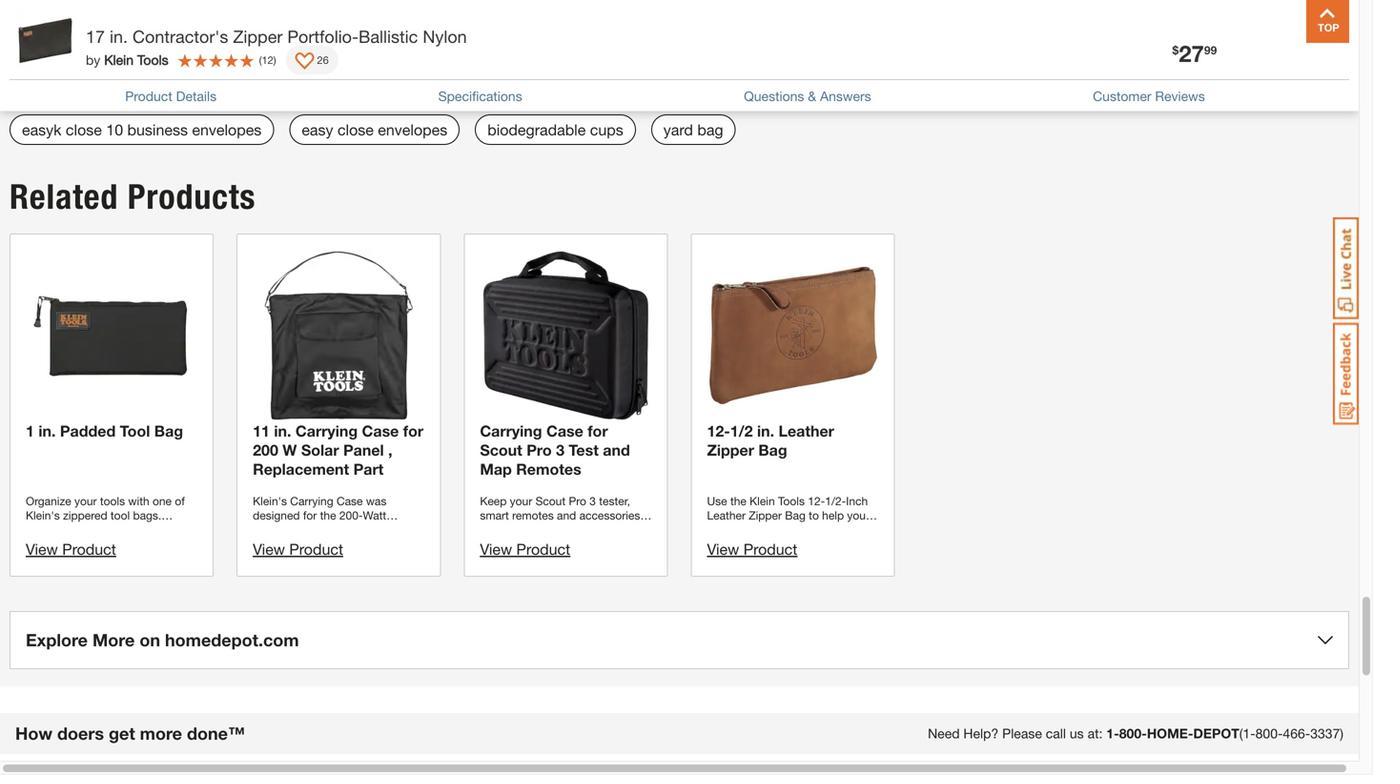 Task type: locate. For each thing, give the bounding box(es) containing it.
portfolio-
[[287, 26, 359, 47]]

view
[[26, 540, 58, 558], [253, 540, 285, 558], [707, 540, 739, 558], [480, 540, 512, 558]]

product
[[125, 88, 172, 104], [62, 540, 116, 558], [289, 540, 343, 558], [744, 540, 798, 558], [516, 540, 570, 558]]

remotes
[[516, 460, 581, 478]]

questions & answers
[[744, 88, 871, 104]]

help?
[[964, 726, 999, 741]]

yard bag link
[[651, 114, 736, 145]]

1 related from the top
[[10, 57, 119, 98]]

call
[[1046, 726, 1066, 741]]

1 for from the left
[[403, 422, 424, 440]]

case inside 11 in. carrying case for 200 w solar panel , replacement part
[[362, 422, 399, 440]]

more
[[140, 723, 182, 744]]

customer reviews button
[[1093, 86, 1205, 106], [1093, 86, 1205, 106]]

26 button
[[286, 46, 338, 74]]

related down 17
[[10, 57, 119, 98]]

1 horizontal spatial case
[[546, 422, 583, 440]]

tools
[[137, 52, 168, 68]]

in.
[[110, 26, 128, 47], [38, 422, 56, 440], [274, 422, 291, 440], [757, 422, 774, 440]]

biodegradable cups
[[488, 120, 623, 139]]

bag
[[697, 120, 723, 139]]

in. inside 11 in. carrying case for 200 w solar panel , replacement part
[[274, 422, 291, 440]]

zipper inside 12-1/2 in. leather zipper bag
[[707, 441, 754, 459]]

0 vertical spatial related
[[10, 57, 119, 98]]

in. up klein
[[110, 26, 128, 47]]

1 carrying from the left
[[296, 422, 358, 440]]

0 horizontal spatial carrying
[[296, 422, 358, 440]]

explore more on homedepot.com button
[[10, 611, 1349, 669]]

need
[[928, 726, 960, 741]]

0 horizontal spatial case
[[362, 422, 399, 440]]

by
[[86, 52, 100, 68]]

view for 11 in. carrying case for 200 w solar panel , replacement part
[[253, 540, 285, 558]]

for inside 11 in. carrying case for 200 w solar panel , replacement part
[[403, 422, 424, 440]]

2 carrying from the left
[[480, 422, 542, 440]]

how doers get more done™
[[15, 723, 245, 744]]

view product link for 12-1/2 in. leather zipper bag
[[707, 540, 798, 558]]

business
[[127, 120, 188, 139]]

1
[[26, 422, 34, 440]]

carrying up solar
[[296, 422, 358, 440]]

1 in. padded tool bag image
[[26, 250, 198, 421]]

0 horizontal spatial close
[[66, 120, 102, 139]]

4 view from the left
[[480, 540, 512, 558]]

800- right depot
[[1256, 726, 1283, 741]]

0 vertical spatial zipper
[[233, 26, 283, 47]]

2 view product link from the left
[[253, 540, 343, 558]]

view product for 11 in. carrying case for 200 w solar panel , replacement part
[[253, 540, 343, 558]]

please
[[1002, 726, 1042, 741]]

3
[[556, 441, 565, 459]]

1 case from the left
[[362, 422, 399, 440]]

carrying inside carrying case for scout pro 3 test and map remotes
[[480, 422, 542, 440]]

biodegradable
[[488, 120, 586, 139]]

12-1/2 in. leather zipper bag image
[[707, 250, 879, 421]]

1 vertical spatial bag
[[759, 441, 787, 459]]

envelopes down details
[[192, 120, 262, 139]]

$ 27 99
[[1173, 40, 1217, 67]]

product for 1 in. padded tool bag
[[62, 540, 116, 558]]

1 view product link from the left
[[26, 540, 116, 558]]

)
[[273, 54, 276, 66]]

in. for 1
[[38, 422, 56, 440]]

leather
[[779, 422, 834, 440]]

1 horizontal spatial bag
[[759, 441, 787, 459]]

test
[[569, 441, 599, 459]]

0 vertical spatial bag
[[154, 422, 183, 440]]

case inside carrying case for scout pro 3 test and map remotes
[[546, 422, 583, 440]]

questions
[[744, 88, 804, 104]]

products
[[128, 176, 256, 217]]

product details button
[[125, 86, 217, 106], [125, 86, 217, 106]]

for inside carrying case for scout pro 3 test and map remotes
[[588, 422, 608, 440]]

4 view product link from the left
[[480, 540, 570, 558]]

bag right tool
[[154, 422, 183, 440]]

envelopes down specifications
[[378, 120, 447, 139]]

answers
[[820, 88, 871, 104]]

homedepot.com
[[165, 630, 299, 650]]

4 view product from the left
[[480, 540, 570, 558]]

1 horizontal spatial 800-
[[1256, 726, 1283, 741]]

26
[[317, 54, 329, 66]]

800- right at:
[[1119, 726, 1147, 741]]

view product for 1 in. padded tool bag
[[26, 540, 116, 558]]

1 horizontal spatial envelopes
[[378, 120, 447, 139]]

map
[[480, 460, 512, 478]]

3 view product link from the left
[[707, 540, 798, 558]]

1 800- from the left
[[1119, 726, 1147, 741]]

view for 12-1/2 in. leather zipper bag
[[707, 540, 739, 558]]

2 envelopes from the left
[[378, 120, 447, 139]]

1 vertical spatial zipper
[[707, 441, 754, 459]]

1 horizontal spatial for
[[588, 422, 608, 440]]

doers
[[57, 723, 104, 744]]

related products
[[10, 176, 256, 217]]

in. right "1" at the bottom of the page
[[38, 422, 56, 440]]

view product link for 1 in. padded tool bag
[[26, 540, 116, 558]]

2 close from the left
[[338, 120, 374, 139]]

case
[[362, 422, 399, 440], [546, 422, 583, 440]]

case up 3
[[546, 422, 583, 440]]

product for carrying case for scout pro 3 test and map remotes
[[516, 540, 570, 558]]

1-
[[1107, 726, 1119, 741]]

more
[[92, 630, 135, 650]]

in. up the w
[[274, 422, 291, 440]]

1 vertical spatial related
[[10, 176, 119, 217]]

466-
[[1283, 726, 1311, 741]]

questions & answers button
[[744, 86, 871, 106], [744, 86, 871, 106]]

at:
[[1088, 726, 1103, 741]]

zipper down 1/2
[[707, 441, 754, 459]]

bag inside 12-1/2 in. leather zipper bag
[[759, 441, 787, 459]]

close right easy
[[338, 120, 374, 139]]

easy
[[302, 120, 333, 139]]

1 view from the left
[[26, 540, 58, 558]]

close left 10
[[66, 120, 102, 139]]

2 case from the left
[[546, 422, 583, 440]]

related searches
[[10, 57, 260, 98]]

top button
[[1307, 0, 1349, 43]]

klein
[[104, 52, 134, 68]]

easy close envelopes
[[302, 120, 447, 139]]

2 for from the left
[[588, 422, 608, 440]]

feedback link image
[[1333, 322, 1359, 425]]

in. inside 1 in. padded tool bag link
[[38, 422, 56, 440]]

panel
[[343, 441, 384, 459]]

3 view from the left
[[707, 540, 739, 558]]

close for easyk
[[66, 120, 102, 139]]

3 view product from the left
[[707, 540, 798, 558]]

close
[[66, 120, 102, 139], [338, 120, 374, 139]]

view product
[[26, 540, 116, 558], [253, 540, 343, 558], [707, 540, 798, 558], [480, 540, 570, 558]]

view product for 12-1/2 in. leather zipper bag
[[707, 540, 798, 558]]

1 view product from the left
[[26, 540, 116, 558]]

1 horizontal spatial carrying
[[480, 422, 542, 440]]

0 horizontal spatial envelopes
[[192, 120, 262, 139]]

carrying case for scout pro 3 test and map remotes link
[[480, 250, 652, 479]]

view product link
[[26, 540, 116, 558], [253, 540, 343, 558], [707, 540, 798, 558], [480, 540, 570, 558]]

2 related from the top
[[10, 176, 119, 217]]

,
[[388, 441, 392, 459]]

11
[[253, 422, 270, 440]]

carrying up scout
[[480, 422, 542, 440]]

2 view from the left
[[253, 540, 285, 558]]

for
[[403, 422, 424, 440], [588, 422, 608, 440]]

1 horizontal spatial close
[[338, 120, 374, 139]]

200
[[253, 441, 278, 459]]

specifications button
[[438, 86, 522, 106], [438, 86, 522, 106]]

0 horizontal spatial 800-
[[1119, 726, 1147, 741]]

product for 12-1/2 in. leather zipper bag
[[744, 540, 798, 558]]

bag down "leather"
[[759, 441, 787, 459]]

in. right 1/2
[[757, 422, 774, 440]]

depot
[[1194, 726, 1240, 741]]

11 in. carrying case for 200 w solar panel , replacement part link
[[253, 250, 425, 479]]

1 horizontal spatial zipper
[[707, 441, 754, 459]]

800-
[[1119, 726, 1147, 741], [1256, 726, 1283, 741]]

related down easyk
[[10, 176, 119, 217]]

part
[[353, 460, 384, 478]]

details
[[176, 88, 217, 104]]

easyk close 10 business envelopes
[[22, 120, 262, 139]]

2 view product from the left
[[253, 540, 343, 558]]

view for 1 in. padded tool bag
[[26, 540, 58, 558]]

bag
[[154, 422, 183, 440], [759, 441, 787, 459]]

1 close from the left
[[66, 120, 102, 139]]

biodegradable cups link
[[475, 114, 636, 145]]

reviews
[[1155, 88, 1205, 104]]

0 horizontal spatial for
[[403, 422, 424, 440]]

zipper up (
[[233, 26, 283, 47]]

case up ,
[[362, 422, 399, 440]]



Task type: describe. For each thing, give the bounding box(es) containing it.
10
[[106, 120, 123, 139]]

yard
[[664, 120, 693, 139]]

view product link for 11 in. carrying case for 200 w solar panel , replacement part
[[253, 540, 343, 558]]

and
[[603, 441, 630, 459]]

17
[[86, 26, 105, 47]]

next slide image
[[1311, 0, 1327, 15]]

customer reviews
[[1093, 88, 1205, 104]]

contractor's
[[133, 26, 228, 47]]

solar
[[301, 441, 339, 459]]

1 in. padded tool bag
[[26, 422, 183, 440]]

2 800- from the left
[[1256, 726, 1283, 741]]

specifications
[[438, 88, 522, 104]]

17 in. contractor's zipper portfolio-ballistic nylon
[[86, 26, 467, 47]]

view for carrying case for scout pro 3 test and map remotes
[[480, 540, 512, 558]]

( 12 )
[[259, 54, 276, 66]]

get
[[109, 723, 135, 744]]

in. for 11
[[274, 422, 291, 440]]

view product for carrying case for scout pro 3 test and map remotes
[[480, 540, 570, 558]]

us
[[1070, 726, 1084, 741]]

scout
[[480, 441, 522, 459]]

replacement
[[253, 460, 349, 478]]

explore
[[26, 630, 88, 650]]

12-1/2 in. leather zipper bag link
[[707, 250, 879, 479]]

in. for 17
[[110, 26, 128, 47]]

3337)
[[1311, 726, 1344, 741]]

done™
[[187, 723, 245, 744]]

(
[[259, 54, 262, 66]]

w
[[283, 441, 297, 459]]

how
[[15, 723, 52, 744]]

need help? please call us at: 1-800-home-depot (1-800-466-3337)
[[928, 726, 1344, 741]]

explore more on homedepot.com
[[26, 630, 299, 650]]

0 horizontal spatial zipper
[[233, 26, 283, 47]]

carrying case for scout pro 3 test and map remotes image
[[480, 250, 652, 421]]

12-
[[707, 422, 730, 440]]

99
[[1204, 43, 1217, 57]]

view product link for carrying case for scout pro 3 test and map remotes
[[480, 540, 570, 558]]

ballistic
[[359, 26, 418, 47]]

easyk
[[22, 120, 62, 139]]

product details
[[125, 88, 217, 104]]

in. inside 12-1/2 in. leather zipper bag
[[757, 422, 774, 440]]

searches
[[128, 57, 260, 98]]

easy close envelopes link
[[289, 114, 460, 145]]

by klein tools
[[86, 52, 168, 68]]

carrying inside 11 in. carrying case for 200 w solar panel , replacement part
[[296, 422, 358, 440]]

11 in. carrying case for 200 w solar panel , replacement part
[[253, 422, 424, 478]]

product for 11 in. carrying case for 200 w solar panel , replacement part
[[289, 540, 343, 558]]

27
[[1179, 40, 1204, 67]]

$
[[1173, 43, 1179, 57]]

1 in. padded tool bag link
[[26, 250, 198, 479]]

nylon
[[423, 26, 467, 47]]

12
[[262, 54, 273, 66]]

1 envelopes from the left
[[192, 120, 262, 139]]

display image
[[295, 52, 314, 72]]

easyk close 10 business envelopes link
[[10, 114, 274, 145]]

customer
[[1093, 88, 1152, 104]]

padded
[[60, 422, 116, 440]]

&
[[808, 88, 816, 104]]

live chat image
[[1333, 217, 1359, 319]]

carrying case for scout pro 3 test and map remotes
[[480, 422, 630, 478]]

cups
[[590, 120, 623, 139]]

12-1/2 in. leather zipper bag
[[707, 422, 834, 459]]

11 in. carrying case for 200 w solar panel , replacement part image
[[253, 250, 425, 421]]

1/2
[[730, 422, 753, 440]]

yard bag
[[664, 120, 723, 139]]

on
[[140, 630, 160, 650]]

related for related searches
[[10, 57, 119, 98]]

home-
[[1147, 726, 1194, 741]]

tool
[[120, 422, 150, 440]]

pro
[[527, 441, 552, 459]]

product image image
[[14, 10, 76, 72]]

related for related products
[[10, 176, 119, 217]]

(1-
[[1240, 726, 1256, 741]]

0 horizontal spatial bag
[[154, 422, 183, 440]]

close for easy
[[338, 120, 374, 139]]



Task type: vqa. For each thing, say whether or not it's contained in the screenshot.
26 dropdown button
yes



